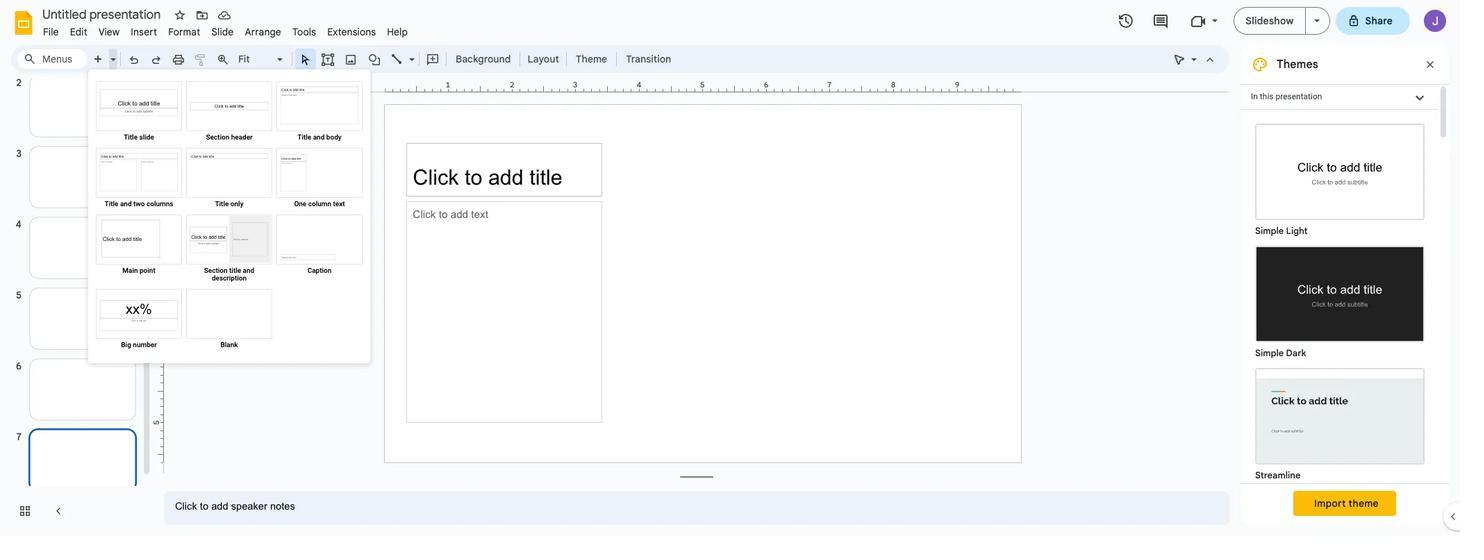 Task type: describe. For each thing, give the bounding box(es) containing it.
two
[[133, 200, 145, 208]]

help menu item
[[382, 24, 413, 40]]

title and two columns
[[105, 200, 173, 208]]

in this presentation tab
[[1241, 84, 1438, 110]]

transition
[[626, 53, 671, 65]]

mode and view toolbar
[[1169, 45, 1221, 73]]

background
[[456, 53, 511, 65]]

in this presentation
[[1251, 92, 1322, 101]]

arrange
[[245, 26, 281, 38]]

this
[[1260, 92, 1274, 101]]

row containing title slide
[[94, 79, 365, 146]]

simple dark
[[1255, 347, 1306, 359]]

edit
[[70, 26, 87, 38]]

arrange menu item
[[239, 24, 287, 40]]

column
[[308, 200, 331, 208]]

presentation options image
[[1314, 19, 1320, 22]]

insert
[[131, 26, 157, 38]]

point
[[140, 267, 155, 274]]

option group inside themes section
[[1241, 110, 1438, 536]]

menu bar inside menu bar banner
[[38, 18, 413, 41]]

one
[[294, 200, 307, 208]]

slideshow button
[[1234, 7, 1306, 35]]

import
[[1314, 497, 1346, 510]]

light
[[1286, 225, 1308, 237]]

extensions
[[327, 26, 376, 38]]

text
[[333, 200, 345, 208]]

blank
[[221, 341, 238, 349]]

share button
[[1336, 7, 1410, 35]]

Zoom field
[[234, 49, 289, 69]]

view menu item
[[93, 24, 125, 40]]

big
[[121, 341, 131, 349]]

title
[[229, 267, 241, 274]]

section for section title and description
[[204, 267, 228, 274]]

format
[[168, 26, 200, 38]]

select line image
[[406, 50, 415, 55]]

caption
[[308, 267, 332, 274]]

simple for simple light
[[1255, 225, 1284, 237]]

header
[[231, 133, 253, 141]]

theme
[[1349, 497, 1379, 510]]

and for two
[[120, 200, 132, 208]]

simple for simple dark
[[1255, 347, 1284, 359]]

body
[[326, 133, 342, 141]]

tools menu item
[[287, 24, 322, 40]]

Zoom text field
[[236, 49, 275, 69]]

extensions menu item
[[322, 24, 382, 40]]

cell inside themes application
[[274, 287, 365, 354]]

share
[[1365, 15, 1393, 27]]

main toolbar
[[86, 49, 678, 69]]

format menu item
[[163, 24, 206, 40]]

themes section
[[1241, 45, 1449, 536]]

layout
[[528, 53, 559, 65]]

Menus field
[[17, 49, 87, 69]]

main point
[[122, 267, 155, 274]]

title and body
[[298, 133, 342, 141]]

only
[[231, 200, 244, 208]]

Simple Dark radio
[[1248, 239, 1432, 361]]

transition button
[[620, 49, 677, 69]]

number
[[133, 341, 157, 349]]



Task type: vqa. For each thing, say whether or not it's contained in the screenshot.
Simple Light on the right top of the page
yes



Task type: locate. For each thing, give the bounding box(es) containing it.
simple
[[1255, 225, 1284, 237], [1255, 347, 1284, 359]]

file
[[43, 26, 59, 38]]

and left two
[[120, 200, 132, 208]]

streamline
[[1255, 470, 1301, 481]]

title
[[124, 133, 138, 141], [298, 133, 311, 141], [105, 200, 118, 208], [215, 200, 229, 208]]

simple left light
[[1255, 225, 1284, 237]]

menu bar banner
[[0, 0, 1460, 536]]

slide
[[139, 133, 154, 141]]

1 row from the top
[[94, 79, 365, 146]]

row down description
[[94, 287, 365, 354]]

background button
[[449, 49, 517, 69]]

section
[[206, 133, 229, 141], [204, 267, 228, 274]]

theme button
[[570, 49, 614, 69]]

section left title
[[204, 267, 228, 274]]

row containing main point
[[94, 213, 365, 287]]

menu bar
[[38, 18, 413, 41]]

row containing title and two columns
[[94, 146, 365, 213]]

dark
[[1286, 347, 1306, 359]]

row down 'section header' on the top
[[94, 146, 365, 213]]

simple inside simple light 'radio'
[[1255, 225, 1284, 237]]

0 vertical spatial simple
[[1255, 225, 1284, 237]]

2 horizontal spatial and
[[313, 133, 325, 141]]

simple light
[[1255, 225, 1308, 237]]

Streamline radio
[[1248, 361, 1432, 484]]

option group
[[1241, 110, 1438, 536]]

section header
[[206, 133, 253, 141]]

1 vertical spatial section
[[204, 267, 228, 274]]

title for title only
[[215, 200, 229, 208]]

Rename text field
[[38, 6, 169, 22]]

description
[[212, 274, 247, 282]]

and right title
[[243, 267, 254, 274]]

slide menu item
[[206, 24, 239, 40]]

insert image image
[[343, 49, 359, 69]]

section for section header
[[206, 133, 229, 141]]

2 simple from the top
[[1255, 347, 1284, 359]]

0 vertical spatial section
[[206, 133, 229, 141]]

edit menu item
[[64, 24, 93, 40]]

and left body
[[313, 133, 325, 141]]

title left only on the left
[[215, 200, 229, 208]]

row down the 'zoom' text box in the top left of the page
[[94, 79, 365, 146]]

in
[[1251, 92, 1258, 101]]

title for title slide
[[124, 133, 138, 141]]

1 simple from the top
[[1255, 225, 1284, 237]]

tools
[[292, 26, 316, 38]]

option group containing simple light
[[1241, 110, 1438, 536]]

help
[[387, 26, 408, 38]]

row
[[94, 79, 365, 146], [94, 146, 365, 213], [94, 213, 365, 287], [94, 287, 365, 354]]

and inside section title and description
[[243, 267, 254, 274]]

1 horizontal spatial and
[[243, 267, 254, 274]]

cell
[[274, 287, 365, 354]]

and for body
[[313, 133, 325, 141]]

view
[[99, 26, 120, 38]]

one column text
[[294, 200, 345, 208]]

navigation
[[0, 0, 153, 536]]

simple left dark
[[1255, 347, 1284, 359]]

Simple Light radio
[[1248, 117, 1432, 536]]

title only
[[215, 200, 244, 208]]

1 vertical spatial simple
[[1255, 347, 1284, 359]]

title left body
[[298, 133, 311, 141]]

0 horizontal spatial and
[[120, 200, 132, 208]]

row down title only
[[94, 213, 365, 287]]

slide
[[211, 26, 234, 38]]

menu bar containing file
[[38, 18, 413, 41]]

2 vertical spatial and
[[243, 267, 254, 274]]

row containing big number
[[94, 287, 365, 354]]

file menu item
[[38, 24, 64, 40]]

import theme
[[1314, 497, 1379, 510]]

simple inside simple dark radio
[[1255, 347, 1284, 359]]

import theme button
[[1294, 491, 1396, 516]]

4 row from the top
[[94, 287, 365, 354]]

2 row from the top
[[94, 146, 365, 213]]

themes application
[[0, 0, 1460, 536]]

presentation
[[1276, 92, 1322, 101]]

title for title and two columns
[[105, 200, 118, 208]]

theme
[[576, 53, 607, 65]]

title left two
[[105, 200, 118, 208]]

slideshow
[[1246, 15, 1294, 27]]

title left slide
[[124, 133, 138, 141]]

and
[[313, 133, 325, 141], [120, 200, 132, 208], [243, 267, 254, 274]]

themes
[[1277, 58, 1318, 72]]

3 row from the top
[[94, 213, 365, 287]]

title for title and body
[[298, 133, 311, 141]]

section left header
[[206, 133, 229, 141]]

0 vertical spatial and
[[313, 133, 325, 141]]

Star checkbox
[[170, 6, 190, 25]]

layout button
[[523, 49, 563, 69]]

shape image
[[366, 49, 382, 69]]

title slide
[[124, 133, 154, 141]]

columns
[[147, 200, 173, 208]]

main
[[122, 267, 138, 274]]

section title and description
[[204, 267, 254, 282]]

section inside section title and description
[[204, 267, 228, 274]]

1 vertical spatial and
[[120, 200, 132, 208]]

insert menu item
[[125, 24, 163, 40]]

big number
[[121, 341, 157, 349]]



